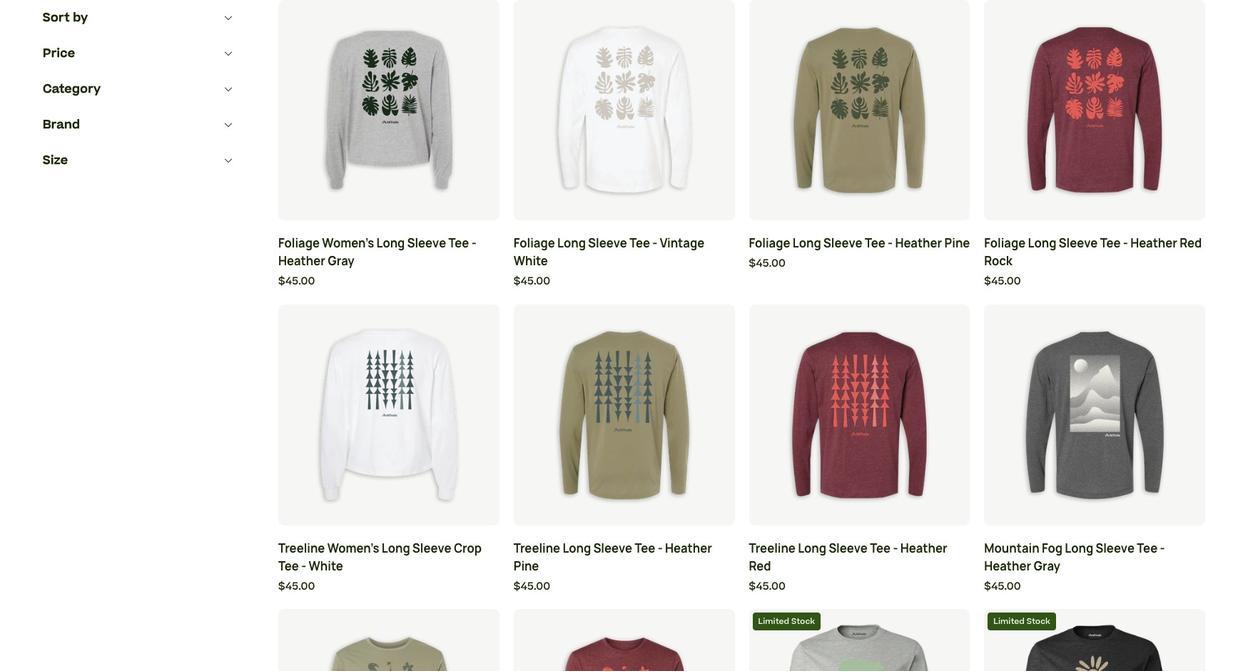 Task type: describe. For each thing, give the bounding box(es) containing it.
tee inside treeline long sleeve tee - heather pine $45.00
[[635, 541, 655, 556]]

vintage
[[660, 236, 705, 251]]

white inside treeline women's long sleeve crop tee - white $45.00
[[309, 559, 343, 574]]

$45.00 inside treeline long sleeve tee - heather pine $45.00
[[514, 579, 550, 594]]

treeline long sleeve tee - heather red link
[[749, 540, 970, 576]]

$45.00 link for foliage women's long sleeve tee - heather gray
[[278, 274, 499, 290]]

white inside the foliage long sleeve tee - vintage white $45.00
[[514, 254, 548, 269]]

$45.00 inside the foliage women's long sleeve tee - heather gray $45.00
[[278, 274, 315, 289]]

long inside treeline women's long sleeve crop tee - white $45.00
[[382, 541, 410, 556]]

pine for foliage long sleeve tee - heather pine
[[945, 236, 970, 251]]

foliage for foliage long sleeve tee - heather red rock
[[984, 236, 1026, 251]]

heather for foliage long sleeve tee - heather red rock
[[1131, 236, 1178, 251]]

treeline for -
[[278, 541, 325, 556]]

$45.00 link for treeline long sleeve tee - heather red
[[749, 579, 970, 595]]

treeline women's long sleeve crop tee - white $45.00
[[278, 541, 482, 594]]

sleeve inside mountain fog long sleeve tee - heather gray $45.00
[[1096, 541, 1135, 556]]

$45.00 inside foliage long sleeve tee - heather red rock $45.00
[[984, 274, 1021, 289]]

category
[[43, 80, 101, 98]]

by
[[73, 9, 88, 26]]

brand
[[43, 116, 80, 133]]

heather for foliage long sleeve tee - heather pine
[[895, 236, 942, 251]]

foliage long sleeve tee - vintage white $45.00
[[514, 236, 705, 289]]

sleeve inside treeline long sleeve tee - heather red $45.00
[[829, 541, 868, 556]]

sort
[[43, 9, 70, 26]]

treeline long sleeve tee - heather pine link
[[514, 540, 735, 576]]

- inside the foliage long sleeve tee - heather pine $45.00
[[888, 236, 893, 251]]

heather inside mountain fog long sleeve tee - heather gray $45.00
[[984, 559, 1031, 574]]

sort by
[[43, 9, 88, 26]]

- inside treeline long sleeve tee - heather red $45.00
[[893, 541, 898, 556]]

- inside mountain fog long sleeve tee - heather gray $45.00
[[1160, 541, 1165, 556]]

mountain fog long sleeve tee - heather gray $45.00
[[984, 541, 1165, 594]]

foliage long sleeve tee - vintage white link
[[514, 235, 735, 271]]

heather inside the foliage women's long sleeve tee - heather gray $45.00
[[278, 254, 325, 269]]

treeline women's long sleeve crop tee - white link
[[278, 540, 499, 576]]

long inside treeline long sleeve tee - heather red $45.00
[[798, 541, 827, 556]]

tee inside the foliage long sleeve tee - heather pine $45.00
[[865, 236, 886, 251]]

red for foliage long sleeve tee - heather red rock
[[1180, 236, 1202, 251]]

$45.00 inside treeline long sleeve tee - heather red $45.00
[[749, 579, 786, 594]]

$45.00 inside the foliage long sleeve tee - vintage white $45.00
[[514, 274, 550, 289]]

tee inside the foliage women's long sleeve tee - heather gray $45.00
[[449, 236, 469, 251]]

women's for gray
[[322, 236, 374, 251]]

sleeve inside treeline women's long sleeve crop tee - white $45.00
[[413, 541, 451, 556]]

mountain fog long sleeve tee - heather gray link
[[984, 540, 1205, 576]]

- inside the foliage long sleeve tee - vintage white $45.00
[[653, 236, 658, 251]]



Task type: vqa. For each thing, say whether or not it's contained in the screenshot.
the 'Foliage Long Sleeve Tee - Heather Red Rock $45.00'
yes



Task type: locate. For each thing, give the bounding box(es) containing it.
$45.00 inside treeline women's long sleeve crop tee - white $45.00
[[278, 579, 315, 594]]

heather inside treeline long sleeve tee - heather red $45.00
[[900, 541, 947, 556]]

$45.00 link for mountain fog long sleeve tee - heather gray
[[984, 579, 1205, 595]]

women's for white
[[327, 541, 379, 556]]

treeline inside treeline long sleeve tee - heather red $45.00
[[749, 541, 796, 556]]

$45.00 link down foliage long sleeve tee - heather pine 'link' at right
[[749, 256, 970, 273]]

treeline
[[278, 541, 325, 556], [514, 541, 560, 556], [749, 541, 796, 556]]

long inside the foliage long sleeve tee - vintage white $45.00
[[557, 236, 586, 251]]

sleeve
[[407, 236, 446, 251], [588, 236, 627, 251], [824, 236, 863, 251], [1059, 236, 1098, 251], [413, 541, 451, 556], [594, 541, 632, 556], [829, 541, 868, 556], [1096, 541, 1135, 556]]

treeline for red
[[749, 541, 796, 556]]

1 horizontal spatial pine
[[945, 236, 970, 251]]

1 vertical spatial women's
[[327, 541, 379, 556]]

foliage long sleeve tee - heather red rock link
[[984, 235, 1205, 271]]

gray inside mountain fog long sleeve tee - heather gray $45.00
[[1034, 559, 1060, 574]]

heather inside the foliage long sleeve tee - heather pine $45.00
[[895, 236, 942, 251]]

red
[[1180, 236, 1202, 251], [749, 559, 771, 574]]

heather for treeline long sleeve tee - heather red
[[900, 541, 947, 556]]

1 treeline from the left
[[278, 541, 325, 556]]

treeline inside treeline long sleeve tee - heather pine $45.00
[[514, 541, 560, 556]]

red inside treeline long sleeve tee - heather red $45.00
[[749, 559, 771, 574]]

women's inside the foliage women's long sleeve tee - heather gray $45.00
[[322, 236, 374, 251]]

0 horizontal spatial red
[[749, 559, 771, 574]]

0 horizontal spatial white
[[309, 559, 343, 574]]

women's
[[322, 236, 374, 251], [327, 541, 379, 556]]

1 horizontal spatial white
[[514, 254, 548, 269]]

$45.00 link down treeline long sleeve tee - heather red link
[[749, 579, 970, 595]]

heather inside foliage long sleeve tee - heather red rock $45.00
[[1131, 236, 1178, 251]]

foliage inside the foliage long sleeve tee - heather pine $45.00
[[749, 236, 790, 251]]

$45.00 link down treeline long sleeve tee - heather pine link
[[514, 579, 735, 595]]

sleeve inside treeline long sleeve tee - heather pine $45.00
[[594, 541, 632, 556]]

long inside the foliage women's long sleeve tee - heather gray $45.00
[[376, 236, 405, 251]]

4 foliage from the left
[[984, 236, 1026, 251]]

foliage long sleeve tee - heather pine link
[[749, 235, 970, 253]]

long inside treeline long sleeve tee - heather pine $45.00
[[563, 541, 591, 556]]

$45.00 link down foliage long sleeve tee - heather red rock link
[[984, 274, 1205, 290]]

crop
[[454, 541, 482, 556]]

fog
[[1042, 541, 1063, 556]]

long
[[376, 236, 405, 251], [557, 236, 586, 251], [793, 236, 821, 251], [1028, 236, 1057, 251], [382, 541, 410, 556], [563, 541, 591, 556], [798, 541, 827, 556], [1065, 541, 1094, 556]]

price
[[43, 45, 75, 62]]

foliage inside the foliage women's long sleeve tee - heather gray $45.00
[[278, 236, 320, 251]]

foliage women's long sleeve tee - heather gray link
[[278, 235, 499, 271]]

1 vertical spatial red
[[749, 559, 771, 574]]

foliage long sleeve tee - heather red rock $45.00
[[984, 236, 1202, 289]]

long inside foliage long sleeve tee - heather red rock $45.00
[[1028, 236, 1057, 251]]

tee
[[449, 236, 469, 251], [630, 236, 650, 251], [865, 236, 886, 251], [1100, 236, 1121, 251], [635, 541, 655, 556], [870, 541, 891, 556], [1137, 541, 1158, 556], [278, 559, 299, 574]]

pine inside treeline long sleeve tee - heather pine $45.00
[[514, 559, 539, 574]]

foliage
[[278, 236, 320, 251], [514, 236, 555, 251], [749, 236, 790, 251], [984, 236, 1026, 251]]

sleeve inside the foliage long sleeve tee - heather pine $45.00
[[824, 236, 863, 251]]

red for treeline long sleeve tee - heather red
[[749, 559, 771, 574]]

gray for women's
[[328, 254, 354, 269]]

foliage for foliage long sleeve tee - vintage white
[[514, 236, 555, 251]]

$45.00 link down foliage women's long sleeve tee - heather gray link
[[278, 274, 499, 290]]

1 horizontal spatial gray
[[1034, 559, 1060, 574]]

$45.00 link for treeline women's long sleeve crop tee - white
[[278, 579, 499, 595]]

mountain
[[984, 541, 1040, 556]]

long inside the foliage long sleeve tee - heather pine $45.00
[[793, 236, 821, 251]]

0 horizontal spatial gray
[[328, 254, 354, 269]]

treeline for pine
[[514, 541, 560, 556]]

foliage for foliage women's long sleeve tee - heather gray
[[278, 236, 320, 251]]

$45.00 link down the "treeline women's long sleeve crop tee - white" link
[[278, 579, 499, 595]]

red inside foliage long sleeve tee - heather red rock $45.00
[[1180, 236, 1202, 251]]

$45.00 link for treeline long sleeve tee - heather pine
[[514, 579, 735, 595]]

-
[[472, 236, 477, 251], [653, 236, 658, 251], [888, 236, 893, 251], [1123, 236, 1128, 251], [658, 541, 663, 556], [893, 541, 898, 556], [1160, 541, 1165, 556], [301, 559, 306, 574]]

1 vertical spatial gray
[[1034, 559, 1060, 574]]

pine
[[945, 236, 970, 251], [514, 559, 539, 574]]

foliage inside foliage long sleeve tee - heather red rock $45.00
[[984, 236, 1026, 251]]

0 vertical spatial red
[[1180, 236, 1202, 251]]

$45.00 link down foliage long sleeve tee - vintage white link
[[514, 274, 735, 290]]

$45.00 link
[[749, 256, 970, 273], [278, 274, 499, 290], [514, 274, 735, 290], [984, 274, 1205, 290], [278, 579, 499, 595], [514, 579, 735, 595], [749, 579, 970, 595], [984, 579, 1205, 595]]

2 horizontal spatial treeline
[[749, 541, 796, 556]]

foliage long sleeve tee - heather pine $45.00
[[749, 236, 970, 271]]

heather
[[895, 236, 942, 251], [1131, 236, 1178, 251], [278, 254, 325, 269], [665, 541, 712, 556], [900, 541, 947, 556], [984, 559, 1031, 574]]

0 horizontal spatial pine
[[514, 559, 539, 574]]

3 treeline from the left
[[749, 541, 796, 556]]

sleeve inside the foliage women's long sleeve tee - heather gray $45.00
[[407, 236, 446, 251]]

tee inside foliage long sleeve tee - heather red rock $45.00
[[1100, 236, 1121, 251]]

price button
[[43, 35, 236, 71]]

- inside treeline women's long sleeve crop tee - white $45.00
[[301, 559, 306, 574]]

pine inside the foliage long sleeve tee - heather pine $45.00
[[945, 236, 970, 251]]

pine for treeline long sleeve tee - heather pine
[[514, 559, 539, 574]]

- inside foliage long sleeve tee - heather red rock $45.00
[[1123, 236, 1128, 251]]

gray inside the foliage women's long sleeve tee - heather gray $45.00
[[328, 254, 354, 269]]

0 vertical spatial pine
[[945, 236, 970, 251]]

$45.00 link for foliage long sleeve tee - vintage white
[[514, 274, 735, 290]]

1 horizontal spatial red
[[1180, 236, 1202, 251]]

- inside treeline long sleeve tee - heather pine $45.00
[[658, 541, 663, 556]]

women's inside treeline women's long sleeve crop tee - white $45.00
[[327, 541, 379, 556]]

1 vertical spatial white
[[309, 559, 343, 574]]

1 foliage from the left
[[278, 236, 320, 251]]

gray
[[328, 254, 354, 269], [1034, 559, 1060, 574]]

foliage for foliage long sleeve tee - heather pine
[[749, 236, 790, 251]]

heather inside treeline long sleeve tee - heather pine $45.00
[[665, 541, 712, 556]]

$45.00 inside mountain fog long sleeve tee - heather gray $45.00
[[984, 579, 1021, 594]]

tee inside the foliage long sleeve tee - vintage white $45.00
[[630, 236, 650, 251]]

size button
[[43, 142, 236, 178]]

treeline long sleeve tee - heather pine $45.00
[[514, 541, 712, 594]]

sort by button
[[43, 0, 236, 35]]

1 horizontal spatial treeline
[[514, 541, 560, 556]]

sleeve inside foliage long sleeve tee - heather red rock $45.00
[[1059, 236, 1098, 251]]

2 treeline from the left
[[514, 541, 560, 556]]

tee inside treeline women's long sleeve crop tee - white $45.00
[[278, 559, 299, 574]]

$45.00
[[749, 256, 786, 271], [278, 274, 315, 289], [514, 274, 550, 289], [984, 274, 1021, 289], [278, 579, 315, 594], [514, 579, 550, 594], [749, 579, 786, 594], [984, 579, 1021, 594]]

tee inside mountain fog long sleeve tee - heather gray $45.00
[[1137, 541, 1158, 556]]

$45.00 link down mountain fog long sleeve tee - heather gray link
[[984, 579, 1205, 595]]

$45.00 link for foliage long sleeve tee - heather pine
[[749, 256, 970, 273]]

size
[[43, 152, 68, 169]]

brand button
[[43, 107, 236, 142]]

treeline long sleeve tee - heather red $45.00
[[749, 541, 947, 594]]

rock
[[984, 254, 1013, 269]]

category button
[[43, 71, 236, 107]]

1 vertical spatial pine
[[514, 559, 539, 574]]

0 horizontal spatial treeline
[[278, 541, 325, 556]]

3 foliage from the left
[[749, 236, 790, 251]]

gray for fog
[[1034, 559, 1060, 574]]

- inside the foliage women's long sleeve tee - heather gray $45.00
[[472, 236, 477, 251]]

0 vertical spatial white
[[514, 254, 548, 269]]

0 vertical spatial women's
[[322, 236, 374, 251]]

foliage women's long sleeve tee - heather gray $45.00
[[278, 236, 477, 289]]

treeline inside treeline women's long sleeve crop tee - white $45.00
[[278, 541, 325, 556]]

tee inside treeline long sleeve tee - heather red $45.00
[[870, 541, 891, 556]]

sleeve inside the foliage long sleeve tee - vintage white $45.00
[[588, 236, 627, 251]]

0 vertical spatial gray
[[328, 254, 354, 269]]

white
[[514, 254, 548, 269], [309, 559, 343, 574]]

heather for treeline long sleeve tee - heather pine
[[665, 541, 712, 556]]

$45.00 inside the foliage long sleeve tee - heather pine $45.00
[[749, 256, 786, 271]]

foliage inside the foliage long sleeve tee - vintage white $45.00
[[514, 236, 555, 251]]

long inside mountain fog long sleeve tee - heather gray $45.00
[[1065, 541, 1094, 556]]

2 foliage from the left
[[514, 236, 555, 251]]

$45.00 link for foliage long sleeve tee - heather red rock
[[984, 274, 1205, 290]]



